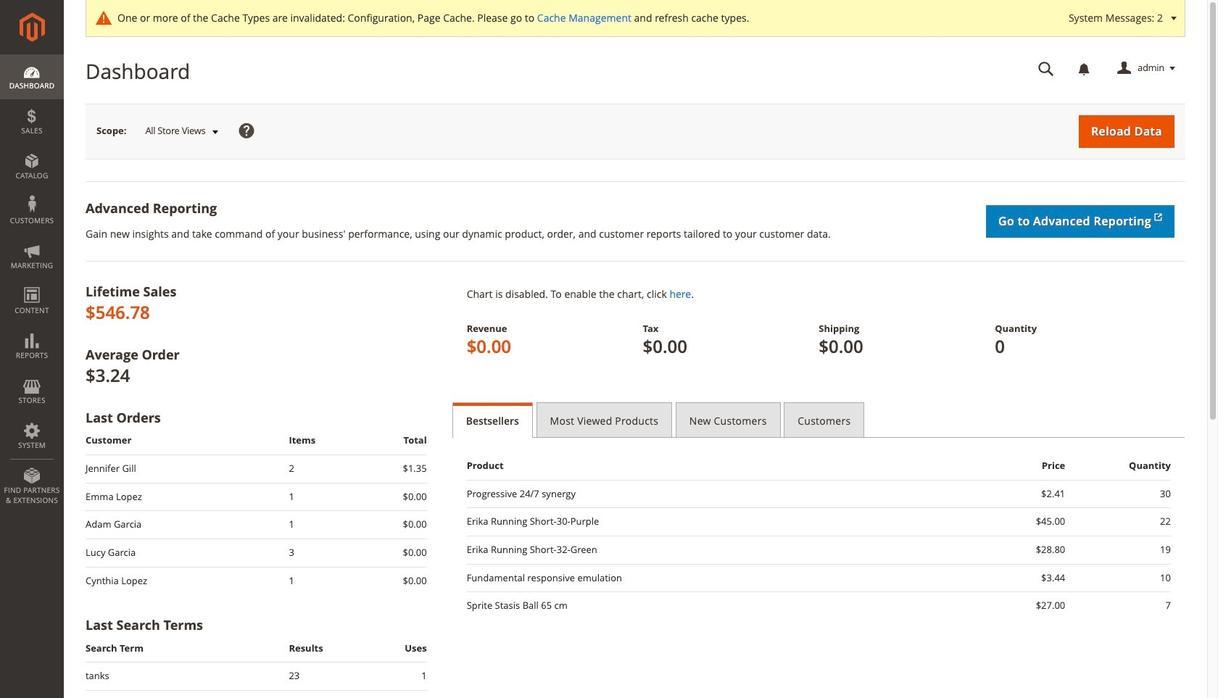 Task type: describe. For each thing, give the bounding box(es) containing it.
magento admin panel image
[[19, 12, 45, 42]]



Task type: locate. For each thing, give the bounding box(es) containing it.
menu bar
[[0, 54, 64, 513]]

None text field
[[1029, 56, 1065, 81]]

tab list
[[452, 403, 1186, 438]]



